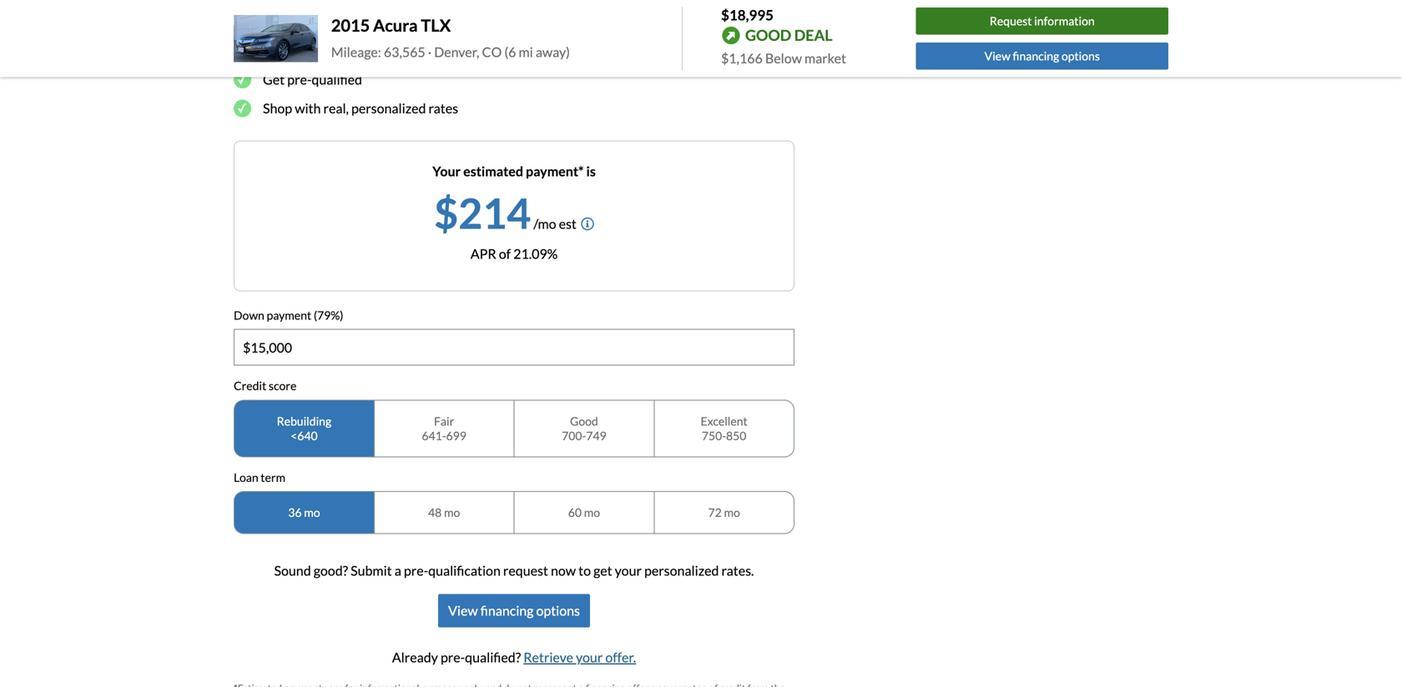 Task type: locate. For each thing, give the bounding box(es) containing it.
0 horizontal spatial options
[[536, 603, 580, 619]]

0 vertical spatial financing
[[1013, 49, 1059, 63]]

0 vertical spatial personalized
[[351, 100, 426, 116]]

2 vertical spatial pre-
[[441, 650, 465, 666]]

0 vertical spatial view financing options
[[985, 49, 1100, 63]]

1 vertical spatial options
[[536, 603, 580, 619]]

options down now
[[536, 603, 580, 619]]

mo right '36'
[[304, 506, 320, 520]]

0 vertical spatial options
[[1062, 49, 1100, 63]]

your up qualified
[[317, 42, 344, 59]]

2 mo from the left
[[444, 506, 460, 520]]

loan term
[[234, 471, 285, 485]]

36
[[288, 506, 302, 520]]

mo
[[304, 506, 320, 520], [444, 506, 460, 520], [584, 506, 600, 520], [724, 506, 740, 520]]

0 horizontal spatial your
[[317, 42, 344, 59]]

financing
[[1013, 49, 1059, 63], [481, 603, 534, 619]]

already
[[392, 650, 438, 666]]

2015
[[331, 15, 370, 35]]

acura
[[373, 15, 418, 35]]

payment down "2015"
[[347, 42, 398, 59]]

mo right 60
[[584, 506, 600, 520]]

excellent
[[701, 414, 748, 428]]

0 horizontal spatial pre-
[[287, 71, 312, 87]]

mo for 72 mo
[[724, 506, 740, 520]]

request information
[[990, 14, 1095, 28]]

credit
[[234, 379, 266, 393]]

view financing options down the sound good? submit a pre-qualification request now to get your personalized rates.
[[448, 603, 580, 619]]

1 horizontal spatial pre-
[[404, 563, 428, 579]]

options
[[1062, 49, 1100, 63], [536, 603, 580, 619]]

below
[[765, 50, 802, 66]]

2 vertical spatial your
[[576, 650, 603, 666]]

get
[[593, 563, 612, 579]]

good?
[[314, 563, 348, 579]]

personalized right real,
[[351, 100, 426, 116]]

$1,166
[[721, 50, 763, 66]]

1 vertical spatial your
[[615, 563, 642, 579]]

0 horizontal spatial view financing options button
[[438, 595, 590, 628]]

0 horizontal spatial payment
[[267, 308, 311, 322]]

/mo
[[534, 216, 556, 232]]

info circle image
[[581, 217, 594, 231]]

pre- right get
[[287, 71, 312, 87]]

mo for 36 mo
[[304, 506, 320, 520]]

36 mo
[[288, 506, 320, 520]]

view down request
[[985, 49, 1011, 63]]

1 vertical spatial view financing options
[[448, 603, 580, 619]]

view financing options button down the sound good? submit a pre-qualification request now to get your personalized rates.
[[438, 595, 590, 628]]

down payment (79%)
[[234, 308, 343, 322]]

1 horizontal spatial payment
[[347, 42, 398, 59]]

0 horizontal spatial personalized
[[351, 100, 426, 116]]

1 horizontal spatial personalized
[[644, 563, 719, 579]]

2 horizontal spatial pre-
[[441, 650, 465, 666]]

mi
[[519, 44, 533, 60]]

0 vertical spatial your
[[317, 42, 344, 59]]

your left offer.
[[576, 650, 603, 666]]

pre- for get
[[287, 71, 312, 87]]

rates.
[[722, 563, 754, 579]]

1 mo from the left
[[304, 506, 320, 520]]

away)
[[536, 44, 570, 60]]

shop
[[263, 100, 292, 116]]

21.09%
[[513, 246, 558, 262]]

1 horizontal spatial financing
[[1013, 49, 1059, 63]]

mo right 48
[[444, 506, 460, 520]]

1 vertical spatial financing
[[481, 603, 534, 619]]

2015 acura tlx image
[[234, 15, 318, 62]]

641-
[[422, 429, 446, 443]]

1 vertical spatial view financing options button
[[438, 595, 590, 628]]

good 700-749
[[562, 414, 607, 443]]

options down 'information'
[[1062, 49, 1100, 63]]

of
[[499, 246, 511, 262]]

850
[[726, 429, 747, 443]]

0 vertical spatial view
[[985, 49, 1011, 63]]

denver,
[[434, 44, 479, 60]]

1 vertical spatial pre-
[[404, 563, 428, 579]]

1 vertical spatial payment
[[267, 308, 311, 322]]

1 horizontal spatial view financing options
[[985, 49, 1100, 63]]

72
[[708, 506, 722, 520]]

749
[[586, 429, 607, 443]]

1 horizontal spatial options
[[1062, 49, 1100, 63]]

1 horizontal spatial your
[[576, 650, 603, 666]]

sound good? submit a pre-qualification request now to get your personalized rates.
[[274, 563, 754, 579]]

3 mo from the left
[[584, 506, 600, 520]]

1 horizontal spatial view financing options button
[[916, 43, 1169, 70]]

0 horizontal spatial view financing options
[[448, 603, 580, 619]]

0 horizontal spatial financing
[[481, 603, 534, 619]]

payment left (79%)
[[267, 308, 311, 322]]

payment
[[347, 42, 398, 59], [267, 308, 311, 322]]

pre- for already
[[441, 650, 465, 666]]

already pre-qualified? retrieve your offer.
[[392, 650, 636, 666]]

1 vertical spatial personalized
[[644, 563, 719, 579]]

view financing options button
[[916, 43, 1169, 70], [438, 595, 590, 628]]

your right the get
[[615, 563, 642, 579]]

personalized left rates.
[[644, 563, 719, 579]]

your
[[317, 42, 344, 59], [615, 563, 642, 579], [576, 650, 603, 666]]

view financing options button down request information button
[[916, 43, 1169, 70]]

view
[[985, 49, 1011, 63], [448, 603, 478, 619]]

shop with real, personalized rates
[[263, 100, 458, 116]]

60 mo
[[568, 506, 600, 520]]

est
[[559, 216, 577, 232]]

request
[[990, 14, 1032, 28]]

get
[[263, 71, 285, 87]]

72 mo
[[708, 506, 740, 520]]

co
[[482, 44, 502, 60]]

financing down the sound good? submit a pre-qualification request now to get your personalized rates.
[[481, 603, 534, 619]]

your
[[432, 163, 461, 179]]

sound
[[274, 563, 311, 579]]

rebuilding
[[277, 414, 331, 428]]

0 vertical spatial pre-
[[287, 71, 312, 87]]

options for topmost 'view financing options' button
[[1062, 49, 1100, 63]]

700-
[[562, 429, 586, 443]]

pre- right a
[[404, 563, 428, 579]]

pre- right already
[[441, 650, 465, 666]]

pre-
[[287, 71, 312, 87], [404, 563, 428, 579], [441, 650, 465, 666]]

view financing options down request information button
[[985, 49, 1100, 63]]

view financing options for the left 'view financing options' button
[[448, 603, 580, 619]]

4 mo from the left
[[724, 506, 740, 520]]

view financing options
[[985, 49, 1100, 63], [448, 603, 580, 619]]

1 vertical spatial view
[[448, 603, 478, 619]]

financing for topmost 'view financing options' button
[[1013, 49, 1059, 63]]

options for the left 'view financing options' button
[[536, 603, 580, 619]]

699
[[446, 429, 467, 443]]

mo right 72
[[724, 506, 740, 520]]

48 mo
[[428, 506, 460, 520]]

loan
[[234, 471, 258, 485]]

financing down request information button
[[1013, 49, 1059, 63]]

your estimated payment* is
[[432, 163, 596, 179]]

view down qualification
[[448, 603, 478, 619]]

personalized
[[351, 100, 426, 116], [644, 563, 719, 579]]

qualified?
[[465, 650, 521, 666]]



Task type: describe. For each thing, give the bounding box(es) containing it.
term
[[261, 471, 285, 485]]

to
[[579, 563, 591, 579]]

(6
[[504, 44, 516, 60]]

tlx
[[421, 15, 451, 35]]

credit score
[[234, 379, 297, 393]]

qualification
[[428, 563, 501, 579]]

view financing options for topmost 'view financing options' button
[[985, 49, 1100, 63]]

fair 641-699
[[422, 414, 467, 443]]

excellent 750-850
[[701, 414, 748, 443]]

offer.
[[605, 650, 636, 666]]

60
[[568, 506, 582, 520]]

·
[[428, 44, 432, 60]]

a
[[395, 563, 401, 579]]

retrieve
[[524, 650, 573, 666]]

financing for the left 'view financing options' button
[[481, 603, 534, 619]]

good deal
[[745, 26, 833, 44]]

63,565
[[384, 44, 425, 60]]

estimate your payment
[[263, 42, 398, 59]]

rebuilding <640
[[277, 414, 331, 443]]

apr
[[471, 246, 496, 262]]

mo for 48 mo
[[444, 506, 460, 520]]

score
[[269, 379, 297, 393]]

$214 /mo est
[[434, 188, 577, 238]]

750-
[[702, 429, 726, 443]]

$214
[[434, 188, 531, 238]]

with
[[295, 100, 321, 116]]

deal
[[794, 26, 833, 44]]

$18,995
[[721, 6, 774, 23]]

0 vertical spatial view financing options button
[[916, 43, 1169, 70]]

2015 acura tlx mileage: 63,565 · denver, co (6 mi away)
[[331, 15, 570, 60]]

payment*
[[526, 163, 584, 179]]

1 horizontal spatial view
[[985, 49, 1011, 63]]

(79%)
[[314, 308, 343, 322]]

is
[[586, 163, 596, 179]]

<640
[[291, 429, 318, 443]]

mileage:
[[331, 44, 381, 60]]

get pre-qualified
[[263, 71, 362, 87]]

2 horizontal spatial your
[[615, 563, 642, 579]]

48
[[428, 506, 442, 520]]

rates
[[429, 100, 458, 116]]

request
[[503, 563, 548, 579]]

mo for 60 mo
[[584, 506, 600, 520]]

retrieve your offer. link
[[524, 650, 636, 666]]

request information button
[[916, 8, 1169, 35]]

$1,166 below market
[[721, 50, 846, 66]]

apr of 21.09%
[[471, 246, 558, 262]]

market
[[805, 50, 846, 66]]

real,
[[323, 100, 349, 116]]

down
[[234, 308, 264, 322]]

0 horizontal spatial view
[[448, 603, 478, 619]]

qualified
[[312, 71, 362, 87]]

good
[[570, 414, 598, 428]]

fair
[[434, 414, 454, 428]]

0 vertical spatial payment
[[347, 42, 398, 59]]

information
[[1034, 14, 1095, 28]]

submit
[[351, 563, 392, 579]]

estimated
[[463, 163, 523, 179]]

now
[[551, 563, 576, 579]]

estimate
[[263, 42, 315, 59]]

good
[[745, 26, 791, 44]]

Down payment (79%) text field
[[235, 330, 794, 365]]



Task type: vqa. For each thing, say whether or not it's contained in the screenshot.


